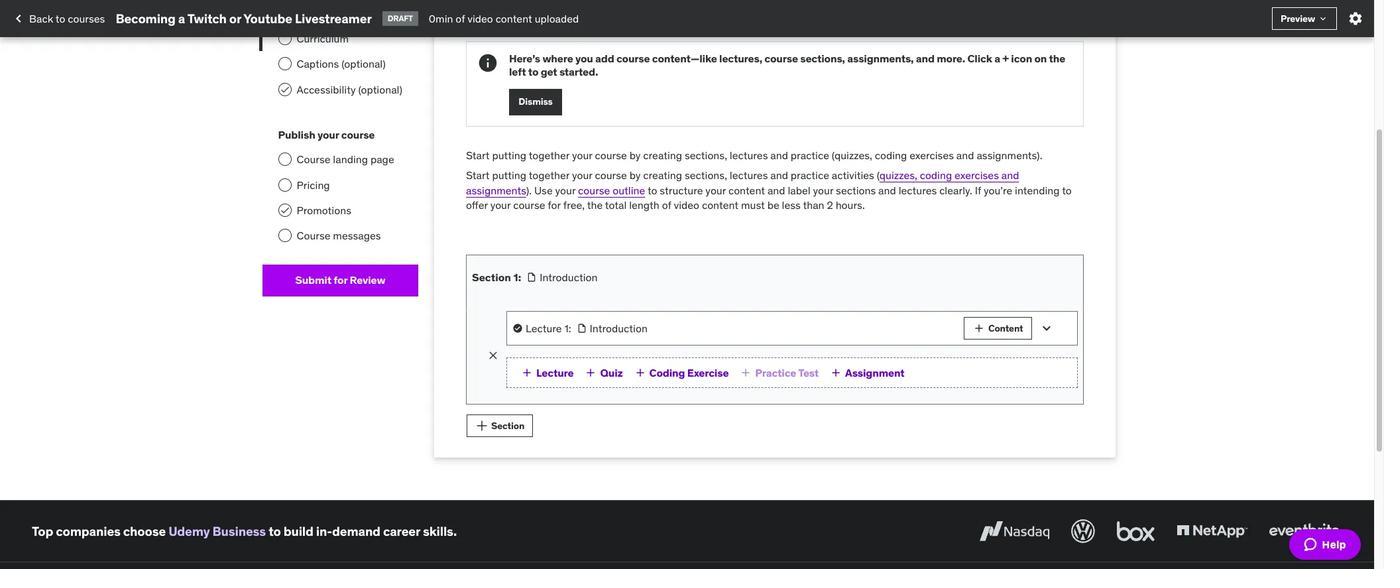 Task type: describe. For each thing, give the bounding box(es) containing it.
incomplete image for course messages
[[278, 229, 292, 242]]

skills.
[[423, 523, 457, 539]]

intending
[[1016, 183, 1060, 197]]

captions
[[297, 57, 339, 71]]

messages
[[333, 229, 381, 242]]

here's
[[509, 52, 541, 65]]

get
[[541, 65, 557, 78]]

to inside here's where you add course content—like lectures, course sections, assignments, and more. click a + icon on the left to get started.
[[528, 65, 539, 78]]

together for start putting together your course by creating sections, lectures and practice (quizzes, coding exercises and assignments).
[[529, 148, 570, 162]]

outline
[[613, 183, 646, 197]]

for inside if you're intending to offer your course for free, the total length of video content must be less than 2 hours.
[[548, 198, 561, 212]]

top companies choose udemy business to build in-demand career skills.
[[32, 523, 457, 539]]

landing
[[333, 153, 368, 166]]

started.
[[560, 65, 598, 78]]

course landing page link
[[262, 147, 419, 172]]

twitch
[[187, 10, 227, 26]]

becoming a twitch or youtube livestreamer
[[116, 10, 372, 26]]

back to courses
[[29, 12, 105, 25]]

the inside if you're intending to offer your course for free, the total length of video content must be less than 2 hours.
[[587, 198, 603, 212]]

putting for start putting together your course by creating sections, lectures and practice (quizzes, coding exercises and assignments).
[[492, 148, 527, 162]]

or
[[229, 10, 241, 26]]

submit for review button
[[262, 265, 419, 296]]

here's where you add course content—like lectures, course sections, assignments, and more. click a + icon on the left to get started.
[[509, 52, 1066, 78]]

0min
[[429, 12, 453, 25]]

0 horizontal spatial video
[[468, 12, 493, 25]]

the inside here's where you add course content—like lectures, course sections, assignments, and more. click a + icon on the left to get started.
[[1050, 52, 1066, 65]]

completed element inside 'promotions' "link"
[[278, 204, 292, 217]]

incomplete image inside pricing link
[[278, 178, 292, 191]]

1: for lecture 1:
[[565, 322, 571, 335]]

by for start putting together your course by creating sections, lectures and practice (quizzes, coding exercises and assignments).
[[630, 148, 641, 162]]

course for course landing page
[[297, 153, 331, 166]]

assignments,
[[848, 52, 914, 65]]

clearly.
[[940, 183, 973, 197]]

content
[[989, 322, 1024, 334]]

).
[[526, 183, 532, 197]]

lecture for lecture
[[537, 366, 574, 379]]

start for start putting together your course by creating sections, lectures and practice activities (
[[466, 169, 490, 182]]

xsmall image inside preview dropdown button
[[1319, 13, 1329, 24]]

must
[[741, 198, 765, 212]]

creating for (quizzes,
[[644, 148, 683, 162]]

0 horizontal spatial a
[[178, 10, 185, 26]]

introduction for left xsmall icon
[[590, 322, 648, 335]]

lecture for lecture 1:
[[526, 322, 562, 335]]

by for start putting together your course by creating sections, lectures and practice activities (
[[630, 169, 641, 182]]

introduction for xsmall image associated with introduction
[[540, 271, 598, 284]]

offer
[[466, 198, 488, 212]]

preview
[[1281, 12, 1316, 24]]

+
[[1003, 52, 1009, 65]]

content inside if you're intending to offer your course for free, the total length of video content must be less than 2 hours.
[[702, 198, 739, 212]]

1 vertical spatial content
[[729, 183, 765, 197]]

for inside button
[[334, 273, 348, 287]]

add
[[596, 52, 615, 65]]

captions (optional) link
[[262, 51, 419, 77]]

assignment
[[846, 366, 905, 379]]

course inside if you're intending to offer your course for free, the total length of video content must be less than 2 hours.
[[513, 198, 546, 212]]

small image for coding exercise
[[634, 366, 647, 380]]

submit for review
[[295, 273, 386, 287]]

curriculum
[[297, 32, 349, 45]]

publish
[[278, 128, 315, 141]]

to right back
[[56, 12, 65, 25]]

page
[[371, 153, 394, 166]]

and up 'be'
[[768, 183, 786, 197]]

practice
[[756, 366, 797, 379]]

content—like
[[653, 52, 717, 65]]

build
[[284, 523, 314, 539]]

0min of video content uploaded
[[429, 12, 579, 25]]

udemy
[[169, 523, 210, 539]]

practice for (quizzes,
[[791, 148, 830, 162]]

if you're intending to offer your course for free, the total length of video content must be less than 2 hours.
[[466, 183, 1072, 212]]

pricing
[[297, 178, 330, 191]]

course messages
[[297, 229, 381, 242]]

start putting together your course by creating sections, lectures and practice activities (
[[466, 169, 880, 182]]

click
[[968, 52, 993, 65]]

incomplete image for curriculum
[[278, 32, 292, 45]]

assignments).
[[977, 148, 1043, 162]]

structure
[[660, 183, 703, 197]]

left
[[509, 65, 526, 78]]

box image
[[1114, 517, 1159, 546]]

2
[[827, 198, 834, 212]]

accessibility (optional) link
[[262, 77, 419, 102]]

you're
[[984, 183, 1013, 197]]

quiz
[[601, 366, 623, 379]]

preview button
[[1273, 7, 1338, 30]]

you
[[576, 52, 593, 65]]

free,
[[564, 198, 585, 212]]

start for start putting together your course by creating sections, lectures and practice (quizzes, coding exercises and assignments).
[[466, 148, 490, 162]]

course messages link
[[262, 223, 419, 249]]

to inside if you're intending to offer your course for free, the total length of video content must be less than 2 hours.
[[1063, 183, 1072, 197]]

2 vertical spatial lectures
[[899, 183, 937, 197]]

quizzes, coding exercises and assignments
[[466, 169, 1020, 197]]

than
[[803, 198, 825, 212]]

section button
[[467, 415, 533, 437]]

(optional) for captions (optional)
[[342, 57, 386, 71]]

volkswagen image
[[1069, 517, 1098, 546]]

completed element for accessibility
[[278, 83, 292, 96]]

accessibility
[[297, 83, 356, 96]]

course outline link
[[578, 183, 646, 197]]

becoming
[[116, 10, 176, 26]]

0 vertical spatial new curriculum item image
[[465, 297, 483, 316]]

choose
[[123, 523, 166, 539]]

small image for content
[[973, 322, 986, 335]]

small image for assignment
[[830, 366, 843, 380]]

in-
[[316, 523, 332, 539]]

less
[[782, 198, 801, 212]]

new curriculum item image inside section button
[[473, 417, 492, 435]]

length
[[630, 198, 660, 212]]

business
[[213, 523, 266, 539]]

small image for practice test
[[740, 366, 753, 380]]

if
[[975, 183, 982, 197]]



Task type: locate. For each thing, give the bounding box(es) containing it.
0 vertical spatial lecture
[[526, 322, 562, 335]]

incomplete image left captions
[[278, 57, 292, 71]]

lectures for (quizzes,
[[730, 148, 768, 162]]

0 vertical spatial sections,
[[801, 52, 846, 65]]

0 vertical spatial the
[[1050, 52, 1066, 65]]

0 vertical spatial course
[[297, 153, 331, 166]]

submit
[[295, 273, 332, 287]]

lectures up ). use your course outline to structure your content and label your sections and lectures clearly.
[[730, 169, 768, 182]]

2 putting from the top
[[492, 169, 527, 182]]

&
[[320, 6, 326, 20]]

section for section 1:
[[472, 271, 511, 284]]

draft
[[388, 13, 413, 23]]

1 horizontal spatial small image
[[634, 366, 647, 380]]

1 incomplete image from the top
[[278, 32, 292, 45]]

for left review
[[334, 273, 348, 287]]

uploaded
[[535, 12, 579, 25]]

where
[[543, 52, 573, 65]]

1 together from the top
[[529, 148, 570, 162]]

1 vertical spatial together
[[529, 169, 570, 182]]

exercises inside quizzes, coding exercises and assignments
[[955, 169, 999, 182]]

together for start putting together your course by creating sections, lectures and practice activities (
[[529, 169, 570, 182]]

more.
[[937, 52, 966, 65]]

of inside if you're intending to offer your course for free, the total length of video content must be less than 2 hours.
[[662, 198, 672, 212]]

small image inside quiz button
[[585, 366, 598, 380]]

section 1:
[[472, 271, 521, 284]]

for
[[548, 198, 561, 212], [334, 273, 348, 287]]

0 horizontal spatial 1:
[[514, 271, 521, 284]]

lecture down lecture 1:
[[537, 366, 574, 379]]

video down structure
[[674, 198, 700, 212]]

small image left content
[[973, 322, 986, 335]]

0 vertical spatial xsmall image
[[1319, 13, 1329, 24]]

start putting together your course by creating sections, lectures and practice (quizzes, coding exercises and assignments).
[[466, 148, 1043, 162]]

label
[[788, 183, 811, 197]]

0 horizontal spatial xsmall image
[[577, 323, 587, 334]]

completed element inside accessibility (optional) link
[[278, 83, 292, 96]]

exercises
[[910, 148, 954, 162], [955, 169, 999, 182]]

lectures
[[730, 148, 768, 162], [730, 169, 768, 182], [899, 183, 937, 197]]

xsmall image
[[527, 272, 537, 283], [513, 323, 523, 334]]

1 vertical spatial section
[[491, 420, 525, 432]]

2 horizontal spatial small image
[[973, 322, 986, 335]]

demand
[[332, 523, 381, 539]]

content down quizzes, coding exercises and assignments
[[702, 198, 739, 212]]

1 horizontal spatial a
[[995, 52, 1001, 65]]

). use your course outline to structure your content and label your sections and lectures clearly.
[[526, 183, 973, 197]]

xsmall image for introduction
[[527, 272, 537, 283]]

film & edit link
[[262, 0, 419, 26]]

completed element
[[278, 6, 292, 20], [278, 83, 292, 96], [278, 204, 292, 217]]

film
[[297, 6, 317, 20]]

0 horizontal spatial the
[[587, 198, 603, 212]]

practice for activities
[[791, 169, 830, 182]]

1 horizontal spatial xsmall image
[[527, 272, 537, 283]]

small image inside practice test button
[[740, 366, 753, 380]]

sections, for activities
[[685, 169, 728, 182]]

lecture
[[526, 322, 562, 335], [537, 366, 574, 379]]

completed image inside accessibility (optional) link
[[280, 84, 290, 95]]

small image inside content "button"
[[973, 322, 986, 335]]

course
[[617, 52, 650, 65], [765, 52, 798, 65], [341, 128, 375, 141], [595, 148, 627, 162], [595, 169, 627, 182], [578, 183, 610, 197], [513, 198, 546, 212]]

assignments
[[466, 183, 526, 197]]

edit
[[329, 6, 347, 20]]

together
[[529, 148, 570, 162], [529, 169, 570, 182]]

1 vertical spatial xsmall image
[[513, 323, 523, 334]]

of right 0min
[[456, 12, 465, 25]]

lectures down quizzes,
[[899, 183, 937, 197]]

lectures for activities
[[730, 169, 768, 182]]

incomplete image down completed icon
[[278, 32, 292, 45]]

2 course from the top
[[297, 229, 331, 242]]

incomplete image left course messages
[[278, 229, 292, 242]]

1 horizontal spatial of
[[662, 198, 672, 212]]

0 horizontal spatial xsmall image
[[513, 323, 523, 334]]

content up must on the right of the page
[[729, 183, 765, 197]]

to
[[56, 12, 65, 25], [528, 65, 539, 78], [648, 183, 658, 197], [1063, 183, 1072, 197], [269, 523, 281, 539]]

1 vertical spatial practice
[[791, 169, 830, 182]]

small image left the practice
[[740, 366, 753, 380]]

assignment button
[[827, 364, 908, 382]]

0 horizontal spatial of
[[456, 12, 465, 25]]

to left get
[[528, 65, 539, 78]]

1 small image from the left
[[521, 366, 534, 380]]

a
[[178, 10, 185, 26], [995, 52, 1001, 65]]

video right 0min
[[468, 12, 493, 25]]

(optional) inside 'link'
[[342, 57, 386, 71]]

the right free,
[[587, 198, 603, 212]]

1 practice from the top
[[791, 148, 830, 162]]

incomplete image for course
[[278, 153, 292, 166]]

small image right test
[[830, 366, 843, 380]]

course down promotions
[[297, 229, 331, 242]]

xsmall image for lecture 1:
[[513, 323, 523, 334]]

small image
[[973, 322, 986, 335], [585, 366, 598, 380], [740, 366, 753, 380]]

completed image
[[280, 8, 290, 18]]

to left build
[[269, 523, 281, 539]]

1 vertical spatial (optional)
[[358, 83, 403, 96]]

completed image left promotions
[[280, 205, 290, 216]]

netapp image
[[1175, 517, 1251, 546]]

pricing link
[[262, 172, 419, 198]]

1 vertical spatial of
[[662, 198, 672, 212]]

1 incomplete image from the top
[[278, 57, 292, 71]]

incomplete image inside course landing page link
[[278, 153, 292, 166]]

0 vertical spatial of
[[456, 12, 465, 25]]

1 vertical spatial lecture
[[537, 366, 574, 379]]

dismiss
[[518, 1, 552, 13], [519, 96, 553, 108]]

1 vertical spatial completed element
[[278, 83, 292, 96]]

1 vertical spatial dismiss
[[519, 96, 553, 108]]

review
[[350, 273, 386, 287]]

0 vertical spatial start
[[466, 148, 490, 162]]

0 vertical spatial together
[[529, 148, 570, 162]]

course up pricing
[[297, 153, 331, 166]]

0 horizontal spatial small image
[[521, 366, 534, 380]]

and left more.
[[916, 52, 935, 65]]

film & edit
[[297, 6, 347, 20]]

small image left quiz
[[585, 366, 598, 380]]

xsmall image left lecture 1:
[[513, 323, 523, 334]]

2 incomplete image from the top
[[278, 153, 292, 166]]

0 vertical spatial dismiss button
[[509, 0, 562, 20]]

completed element left film at the top left of the page
[[278, 6, 292, 20]]

xsmall image right the "section 1:"
[[527, 272, 537, 283]]

1 vertical spatial 1:
[[565, 322, 571, 335]]

course settings image
[[1348, 11, 1364, 27]]

practice
[[791, 148, 830, 162], [791, 169, 830, 182]]

exercises up if
[[955, 169, 999, 182]]

putting for start putting together your course by creating sections, lectures and practice activities (
[[492, 169, 527, 182]]

1 horizontal spatial the
[[1050, 52, 1066, 65]]

incomplete image down publish
[[278, 153, 292, 166]]

coding up clearly.
[[920, 169, 953, 182]]

0 vertical spatial incomplete image
[[278, 57, 292, 71]]

1 vertical spatial xsmall image
[[577, 323, 587, 334]]

1 vertical spatial introduction
[[590, 322, 648, 335]]

1 vertical spatial creating
[[644, 169, 683, 182]]

a left the +
[[995, 52, 1001, 65]]

the
[[1050, 52, 1066, 65], [587, 198, 603, 212]]

1 by from the top
[[630, 148, 641, 162]]

0 vertical spatial coding
[[875, 148, 908, 162]]

completed image for promotions
[[280, 205, 290, 216]]

lecture up lecture button
[[526, 322, 562, 335]]

a inside here's where you add course content—like lectures, course sections, assignments, and more. click a + icon on the left to get started.
[[995, 52, 1001, 65]]

sections
[[836, 183, 876, 197]]

1 horizontal spatial xsmall image
[[1319, 13, 1329, 24]]

2 by from the top
[[630, 169, 641, 182]]

hours.
[[836, 198, 865, 212]]

nasdaq image
[[977, 517, 1053, 546]]

and inside here's where you add course content—like lectures, course sections, assignments, and more. click a + icon on the left to get started.
[[916, 52, 935, 65]]

small image for lecture
[[521, 366, 534, 380]]

captions (optional)
[[297, 57, 386, 71]]

1 vertical spatial putting
[[492, 169, 527, 182]]

companies
[[56, 523, 121, 539]]

2 vertical spatial completed element
[[278, 204, 292, 217]]

practice test
[[756, 366, 819, 379]]

(quizzes,
[[832, 148, 873, 162]]

1 vertical spatial completed image
[[280, 205, 290, 216]]

completed element left "accessibility"
[[278, 83, 292, 96]]

coding exercise
[[650, 366, 729, 379]]

incomplete image
[[278, 32, 292, 45], [278, 229, 292, 242]]

creating up structure
[[644, 169, 683, 182]]

0 vertical spatial section
[[472, 271, 511, 284]]

career
[[383, 523, 420, 539]]

quizzes,
[[880, 169, 918, 182]]

dismiss button
[[509, 0, 562, 20], [509, 89, 562, 115]]

2 vertical spatial incomplete image
[[278, 178, 292, 191]]

0 vertical spatial a
[[178, 10, 185, 26]]

2 practice from the top
[[791, 169, 830, 182]]

to right 'intending'
[[1063, 183, 1072, 197]]

small image inside coding exercise button
[[634, 366, 647, 380]]

0 vertical spatial xsmall image
[[527, 272, 537, 283]]

1 vertical spatial a
[[995, 52, 1001, 65]]

completed image left "accessibility"
[[280, 84, 290, 95]]

1 vertical spatial lectures
[[730, 169, 768, 182]]

1 vertical spatial course
[[297, 229, 331, 242]]

1 vertical spatial dismiss button
[[509, 89, 562, 115]]

and inside quizzes, coding exercises and assignments
[[1002, 169, 1020, 182]]

lectures up quizzes, coding exercises and assignments link
[[730, 148, 768, 162]]

2 vertical spatial sections,
[[685, 169, 728, 182]]

1 horizontal spatial coding
[[920, 169, 953, 182]]

1 vertical spatial coding
[[920, 169, 953, 182]]

(optional) for accessibility (optional)
[[358, 83, 403, 96]]

0 vertical spatial video
[[468, 12, 493, 25]]

and up you're
[[1002, 169, 1020, 182]]

introduction up lecture 1:
[[540, 271, 598, 284]]

introduction up quiz
[[590, 322, 648, 335]]

1 vertical spatial exercises
[[955, 169, 999, 182]]

medium image
[[11, 11, 27, 27]]

0 vertical spatial practice
[[791, 148, 830, 162]]

1 horizontal spatial small image
[[740, 366, 753, 380]]

1 vertical spatial incomplete image
[[278, 229, 292, 242]]

1 vertical spatial new curriculum item image
[[473, 417, 492, 435]]

(
[[877, 169, 880, 182]]

course landing page
[[297, 153, 394, 166]]

(optional) down captions (optional) at the left of the page
[[358, 83, 403, 96]]

small image for quiz
[[585, 366, 598, 380]]

3 small image from the left
[[830, 366, 843, 380]]

xsmall image right lecture 1:
[[577, 323, 587, 334]]

1 completed element from the top
[[278, 6, 292, 20]]

1 course from the top
[[297, 153, 331, 166]]

1 horizontal spatial for
[[548, 198, 561, 212]]

0 vertical spatial completed image
[[280, 84, 290, 95]]

3 incomplete image from the top
[[278, 178, 292, 191]]

2 creating from the top
[[644, 169, 683, 182]]

close image
[[487, 349, 500, 362]]

and up if you're intending to offer your course for free, the total length of video content must be less than 2 hours. in the top of the page
[[771, 169, 789, 182]]

completed image
[[280, 84, 290, 95], [280, 205, 290, 216]]

introduction
[[540, 271, 598, 284], [590, 322, 648, 335]]

small image inside lecture button
[[521, 366, 534, 380]]

content button
[[964, 317, 1032, 340]]

creating for activities
[[644, 169, 683, 182]]

0 vertical spatial dismiss
[[518, 1, 552, 13]]

2 vertical spatial content
[[702, 198, 739, 212]]

and up clearly.
[[957, 148, 975, 162]]

start
[[466, 148, 490, 162], [466, 169, 490, 182]]

0 vertical spatial exercises
[[910, 148, 954, 162]]

a left twitch
[[178, 10, 185, 26]]

completed image inside 'promotions' "link"
[[280, 205, 290, 216]]

activities
[[832, 169, 875, 182]]

0 vertical spatial by
[[630, 148, 641, 162]]

3 completed element from the top
[[278, 204, 292, 217]]

livestreamer
[[295, 10, 372, 26]]

sections, up start putting together your course by creating sections, lectures and practice activities (
[[685, 148, 728, 162]]

sections, for (quizzes,
[[685, 148, 728, 162]]

accessibility (optional)
[[297, 83, 403, 96]]

and
[[916, 52, 935, 65], [771, 148, 789, 162], [957, 148, 975, 162], [771, 169, 789, 182], [1002, 169, 1020, 182], [768, 183, 786, 197], [879, 183, 897, 197]]

0 horizontal spatial coding
[[875, 148, 908, 162]]

2 horizontal spatial small image
[[830, 366, 843, 380]]

incomplete image for captions
[[278, 57, 292, 71]]

course for course messages
[[297, 229, 331, 242]]

sections, inside here's where you add course content—like lectures, course sections, assignments, and more. click a + icon on the left to get started.
[[801, 52, 846, 65]]

eventbrite image
[[1267, 517, 1343, 546]]

icon
[[1012, 52, 1033, 65]]

0 vertical spatial 1:
[[514, 271, 521, 284]]

content up here's
[[496, 12, 532, 25]]

1 vertical spatial video
[[674, 198, 700, 212]]

2 small image from the left
[[634, 366, 647, 380]]

2 together from the top
[[529, 169, 570, 182]]

publish your course
[[278, 128, 375, 141]]

top
[[32, 523, 53, 539]]

completed element left promotions
[[278, 204, 292, 217]]

video inside if you're intending to offer your course for free, the total length of video content must be less than 2 hours.
[[674, 198, 700, 212]]

the right on
[[1050, 52, 1066, 65]]

exercises up quizzes,
[[910, 148, 954, 162]]

curriculum link
[[262, 26, 419, 51]]

1 vertical spatial for
[[334, 273, 348, 287]]

back to courses link
[[11, 7, 105, 30]]

sections, up structure
[[685, 169, 728, 182]]

dismiss up here's
[[518, 1, 552, 13]]

lecture 1:
[[526, 322, 571, 335]]

dismiss button up here's
[[509, 0, 562, 20]]

0 vertical spatial for
[[548, 198, 561, 212]]

incomplete image inside course messages link
[[278, 229, 292, 242]]

your
[[318, 128, 339, 141], [572, 148, 593, 162], [572, 169, 593, 182], [556, 183, 576, 197], [706, 183, 726, 197], [814, 183, 834, 197], [491, 198, 511, 212]]

1: for section 1:
[[514, 271, 521, 284]]

coding up quizzes,
[[875, 148, 908, 162]]

small image
[[521, 366, 534, 380], [634, 366, 647, 380], [830, 366, 843, 380]]

1 creating from the top
[[644, 148, 683, 162]]

for down "use" on the left
[[548, 198, 561, 212]]

0 vertical spatial putting
[[492, 148, 527, 162]]

sections, left assignments,
[[801, 52, 846, 65]]

to up length
[[648, 183, 658, 197]]

use
[[535, 183, 553, 197]]

course
[[297, 153, 331, 166], [297, 229, 331, 242]]

1 vertical spatial sections,
[[685, 148, 728, 162]]

(optional)
[[342, 57, 386, 71], [358, 83, 403, 96]]

xsmall image
[[1319, 13, 1329, 24], [577, 323, 587, 334]]

1 horizontal spatial video
[[674, 198, 700, 212]]

0 vertical spatial incomplete image
[[278, 32, 292, 45]]

coding inside quizzes, coding exercises and assignments
[[920, 169, 953, 182]]

1 vertical spatial start
[[466, 169, 490, 182]]

small image down lecture 1:
[[521, 366, 534, 380]]

completed element for film
[[278, 6, 292, 20]]

2 completed element from the top
[[278, 83, 292, 96]]

of down structure
[[662, 198, 672, 212]]

incomplete image inside captions (optional) 'link'
[[278, 57, 292, 71]]

exercise
[[688, 366, 729, 379]]

1 vertical spatial incomplete image
[[278, 153, 292, 166]]

section inside button
[[491, 420, 525, 432]]

courses
[[68, 12, 105, 25]]

0 vertical spatial creating
[[644, 148, 683, 162]]

2 completed image from the top
[[280, 205, 290, 216]]

0 horizontal spatial for
[[334, 273, 348, 287]]

1 horizontal spatial 1:
[[565, 322, 571, 335]]

1 vertical spatial by
[[630, 169, 641, 182]]

quizzes, coding exercises and assignments link
[[466, 169, 1020, 197]]

sections,
[[801, 52, 846, 65], [685, 148, 728, 162], [685, 169, 728, 182]]

creating up start putting together your course by creating sections, lectures and practice activities (
[[644, 148, 683, 162]]

0 vertical spatial completed element
[[278, 6, 292, 20]]

test
[[799, 366, 819, 379]]

new curriculum item image
[[465, 297, 483, 316], [473, 417, 492, 435]]

incomplete image
[[278, 57, 292, 71], [278, 153, 292, 166], [278, 178, 292, 191]]

2 start from the top
[[466, 169, 490, 182]]

coding
[[650, 366, 685, 379]]

0 vertical spatial lectures
[[730, 148, 768, 162]]

completed image for accessibility (optional)
[[280, 84, 290, 95]]

1 start from the top
[[466, 148, 490, 162]]

section for section
[[491, 420, 525, 432]]

0 horizontal spatial small image
[[585, 366, 598, 380]]

incomplete image left pricing
[[278, 178, 292, 191]]

(optional) up accessibility (optional)
[[342, 57, 386, 71]]

dismiss down get
[[519, 96, 553, 108]]

1 completed image from the top
[[280, 84, 290, 95]]

total
[[605, 198, 627, 212]]

incomplete image inside the curriculum link
[[278, 32, 292, 45]]

small image left coding
[[634, 366, 647, 380]]

0 vertical spatial content
[[496, 12, 532, 25]]

0 horizontal spatial exercises
[[910, 148, 954, 162]]

lecture inside button
[[537, 366, 574, 379]]

0 vertical spatial (optional)
[[342, 57, 386, 71]]

completed element inside 'film & edit' link
[[278, 6, 292, 20]]

on
[[1035, 52, 1047, 65]]

1 horizontal spatial exercises
[[955, 169, 999, 182]]

expand image
[[1039, 321, 1055, 336]]

xsmall image right preview
[[1319, 13, 1329, 24]]

coding
[[875, 148, 908, 162], [920, 169, 953, 182]]

lecture button
[[518, 364, 577, 382]]

and down (
[[879, 183, 897, 197]]

0 vertical spatial introduction
[[540, 271, 598, 284]]

dismiss button down get
[[509, 89, 562, 115]]

your inside if you're intending to offer your course for free, the total length of video content must be less than 2 hours.
[[491, 198, 511, 212]]

1 vertical spatial the
[[587, 198, 603, 212]]

1 putting from the top
[[492, 148, 527, 162]]

2 incomplete image from the top
[[278, 229, 292, 242]]

small image inside assignment button
[[830, 366, 843, 380]]

and up label
[[771, 148, 789, 162]]



Task type: vqa. For each thing, say whether or not it's contained in the screenshot.
Lecture small image
yes



